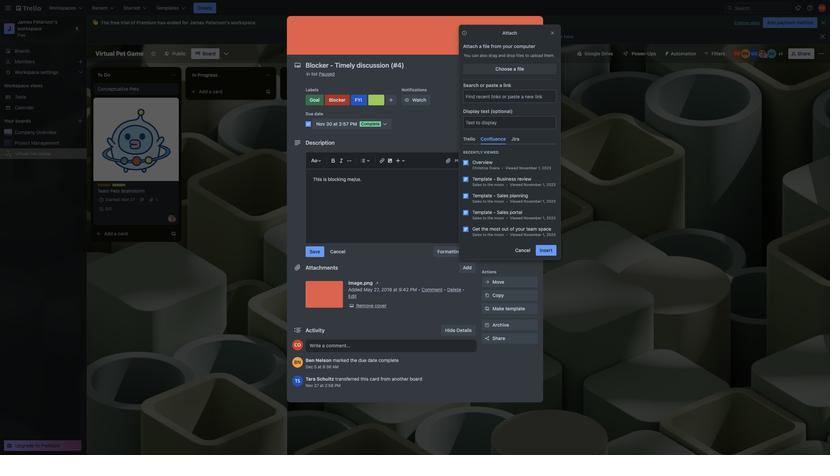 Task type: describe. For each thing, give the bounding box(es) containing it.
display text (optional)
[[464, 109, 513, 114]]

its
[[464, 34, 470, 39]]

admins
[[419, 34, 436, 39]]

the inside ben nelson marked the due date complete dec 5 at 9:38 am
[[350, 358, 357, 364]]

date inside ben nelson marked the due date complete dec 5 at 9:38 am
[[368, 358, 378, 364]]

delete
[[448, 287, 462, 293]]

add button
[[493, 253, 518, 258]]

formatting help
[[438, 249, 473, 255]]

attachment
[[493, 172, 519, 178]]

the right get
[[482, 226, 489, 232]]

- for portal
[[494, 210, 496, 215]]

ben nelson (bennelson96) image
[[742, 49, 751, 58]]

sm image for checklist
[[484, 145, 491, 152]]

automation button
[[662, 48, 701, 59]]

game inside virtual pet game 'text field'
[[127, 50, 144, 57]]

blocker fyi
[[397, 88, 418, 93]]

sm image for watch
[[404, 97, 411, 104]]

google drive inside button
[[585, 51, 614, 56]]

project management
[[15, 140, 59, 146]]

2018
[[382, 287, 392, 293]]

hide details link
[[442, 326, 476, 336]]

team
[[527, 226, 538, 232]]

show menu image
[[818, 50, 825, 57]]

0 horizontal spatial share button
[[482, 334, 538, 344]]

0 horizontal spatial members link
[[0, 56, 87, 67]]

sm image for copy
[[484, 293, 491, 299]]

1 vertical spatial color: red, title: "blocker" element
[[325, 95, 350, 106]]

0 vertical spatial share button
[[789, 48, 815, 59]]

• inside get the most out of your team space sales to the moon • viewed november 1, 2023
[[506, 233, 508, 237]]

the inside template - business review sales to the moon • viewed november 1, 2023
[[488, 183, 494, 187]]

in
[[307, 71, 310, 77]]

1 right jeremy miller (jeremymiller198) icon
[[782, 51, 784, 56]]

2 vertical spatial ups
[[519, 225, 527, 231]]

delete link
[[448, 287, 462, 293]]

copy link
[[482, 291, 538, 301]]

1 vertical spatial google
[[493, 212, 509, 218]]

template - business review option
[[458, 173, 562, 190]]

and
[[499, 53, 506, 58]]

from inside tara schultz transferred this card from another board nov 27 at 2:58 pm
[[381, 377, 391, 382]]

upgrade to premium link
[[4, 441, 81, 452]]

0 vertical spatial create from template… image
[[266, 89, 271, 95]]

list item image for template
[[464, 210, 469, 216]]

join
[[493, 95, 502, 100]]

this for this is blocking me/us.
[[313, 177, 322, 182]]

join link
[[482, 92, 538, 103]]

ben
[[306, 358, 315, 364]]

+ 1
[[779, 51, 784, 56]]

sales inside get the most out of your team space sales to the moon • viewed november 1, 2023
[[473, 233, 482, 237]]

27,
[[374, 287, 380, 293]]

color: bold lime, title: "team task" element
[[112, 184, 133, 189]]

overview inside overview christina overa • viewed november 1, 2023
[[473, 160, 493, 165]]

attach for attach a file from your computer
[[464, 43, 478, 49]]

sm image for members
[[484, 118, 491, 125]]

open information menu image
[[807, 5, 814, 11]]

business
[[497, 176, 517, 182]]

choose a file
[[496, 66, 525, 72]]

comment
[[422, 287, 443, 293]]

0 vertical spatial create from template… image
[[361, 89, 366, 95]]

1 right image
[[399, 153, 401, 158]]

j link
[[4, 23, 15, 34]]

computer
[[514, 43, 536, 49]]

1 horizontal spatial color: green, title: "goal" element
[[382, 88, 395, 93]]

game inside virtual pet game link
[[38, 151, 51, 157]]

christina
[[473, 166, 488, 170]]

0 notifications image
[[795, 4, 803, 12]]

1 vertical spatial members
[[493, 119, 514, 124]]

Mark due date as complete checkbox
[[306, 122, 311, 127]]

link
[[504, 82, 512, 88]]

actions
[[482, 270, 497, 275]]

james peterson (jamespeterson93) image
[[759, 49, 768, 58]]

table link
[[15, 94, 83, 101]]

attachment button
[[482, 170, 538, 180]]

complete
[[379, 358, 399, 364]]

sm image for make template
[[484, 306, 491, 313]]

add board image
[[77, 119, 83, 124]]

close popover image
[[550, 30, 556, 36]]

delete edit
[[349, 287, 462, 300]]

nov inside tara schultz transferred this card from another board nov 27 at 2:58 pm
[[306, 384, 313, 389]]

1 vertical spatial pm
[[410, 287, 417, 293]]

edit link
[[349, 294, 357, 300]]

0 horizontal spatial members
[[15, 59, 35, 64]]

explore plans
[[735, 20, 761, 25]]

0 horizontal spatial color: bold lime, title: none image
[[369, 95, 385, 106]]

30 for nov 30 at 2:57 pm
[[326, 121, 332, 127]]

Search or paste a link field
[[464, 91, 556, 103]]

attach for attach
[[503, 30, 518, 36]]

tara schultz (taraschultz7) image
[[293, 376, 303, 387]]

goal for right color: green, title: "goal" element
[[382, 88, 391, 93]]

• for portal
[[506, 216, 508, 220]]

ben nelson marked the due date complete dec 5 at 9:38 am
[[306, 358, 399, 370]]

0 horizontal spatial board
[[353, 34, 367, 39]]

get the most out of your team space option
[[458, 223, 562, 240]]

1 vertical spatial google drive
[[493, 212, 521, 218]]

team pets brainstorm link
[[98, 188, 175, 195]]

add button button
[[482, 250, 538, 261]]

workspace views
[[4, 83, 43, 88]]

virtual pet game inside 'text field'
[[96, 50, 144, 57]]

insert button
[[536, 245, 557, 256]]

Board name text field
[[92, 48, 147, 59]]

search
[[464, 82, 479, 88]]

0 horizontal spatial ups
[[496, 202, 504, 207]]

(#4)
[[442, 92, 452, 98]]

peterson's inside banner
[[206, 20, 230, 25]]

calendar
[[15, 105, 34, 111]]

move
[[493, 280, 505, 285]]

team for team task
[[112, 184, 123, 189]]

moon inside get the most out of your team space sales to the moon • viewed november 1, 2023
[[495, 233, 504, 237]]

0 horizontal spatial cancel
[[331, 249, 346, 255]]

list item image for template - sales planning
[[464, 194, 469, 199]]

labels inside labels link
[[493, 132, 507, 138]]

1 horizontal spatial is
[[368, 34, 372, 39]]

power-ups inside button
[[632, 51, 657, 56]]

to inside template - sales planning sales to the moon • viewed november 1, 2023
[[483, 199, 487, 204]]

most
[[490, 226, 501, 232]]

copy
[[493, 293, 504, 299]]

text
[[481, 109, 490, 114]]

dates button
[[482, 156, 538, 167]]

sm image for archive
[[484, 322, 491, 329]]

in list paused
[[307, 71, 335, 77]]

at left the any
[[509, 34, 514, 39]]

1 vertical spatial board
[[203, 51, 216, 56]]

company
[[15, 130, 35, 135]]

1 vertical spatial create from template… image
[[171, 231, 176, 237]]

sm image for automation
[[662, 48, 671, 58]]

template - sales planning option
[[458, 190, 562, 207]]

0 vertical spatial overview
[[36, 130, 56, 135]]

blocking
[[328, 177, 346, 182]]

overview christina overa • viewed november 1, 2023
[[473, 160, 552, 170]]

1 horizontal spatial cancel button
[[512, 245, 535, 256]]

moon for review
[[495, 183, 504, 187]]

bold ⌘b image
[[330, 157, 338, 165]]

image image
[[386, 157, 394, 165]]

november for template - sales planning
[[524, 199, 542, 204]]

james inside banner
[[190, 20, 205, 25]]

0
[[106, 207, 108, 212]]

27 inside tara schultz transferred this card from another board nov 27 at 2:58 pm
[[314, 384, 319, 389]]

jira
[[512, 136, 520, 142]]

details
[[457, 328, 472, 334]]

card inside tara schultz transferred this card from another board nov 27 at 2:58 pm
[[370, 377, 380, 382]]

cover link
[[513, 40, 540, 51]]

share for the left share button
[[493, 336, 506, 342]]

2:58
[[325, 384, 334, 389]]

9:38
[[323, 365, 332, 370]]

0 vertical spatial 27
[[130, 197, 135, 202]]

file for choose
[[518, 66, 525, 72]]

edit
[[349, 294, 357, 300]]

- for planning
[[494, 193, 496, 199]]

company overview link
[[15, 129, 83, 136]]

2
[[109, 207, 112, 212]]

team for team pets brainstorm
[[98, 188, 109, 194]]

0 horizontal spatial labels
[[306, 87, 319, 93]]

- for review
[[494, 176, 496, 182]]

create
[[198, 5, 212, 11]]

of for your
[[510, 226, 515, 232]]

Search field
[[733, 3, 792, 13]]

overview option
[[458, 157, 562, 173]]

trello
[[464, 136, 476, 142]]

conceptualize pets link
[[98, 86, 175, 93]]

checklist link
[[482, 143, 538, 154]]

blocker - timely discussion (#4)
[[382, 92, 452, 98]]

1 down team pets brainstorm link
[[156, 197, 158, 202]]

1 horizontal spatial color: red, title: "blocker" element
[[397, 88, 411, 93]]

november for template - business review
[[524, 183, 542, 187]]

1 horizontal spatial pm
[[350, 121, 357, 127]]

- for discussion
[[399, 92, 402, 98]]

this
[[361, 377, 369, 382]]

tara
[[306, 377, 316, 382]]

1 vertical spatial fyi
[[355, 97, 362, 103]]

viewed inside overview christina overa • viewed november 1, 2023
[[506, 166, 519, 170]]

1 vertical spatial color: green, title: "goal" element
[[306, 95, 324, 106]]

view markdown image
[[455, 158, 461, 164]]

banner containing 👋
[[87, 16, 831, 29]]

at inside tara schultz transferred this card from another board nov 27 at 2:58 pm
[[320, 384, 324, 389]]

plans
[[751, 20, 761, 25]]

attach a file from your computer
[[464, 43, 536, 49]]

nov down the due date
[[317, 121, 325, 127]]

transferred
[[336, 377, 360, 382]]

1 horizontal spatial power-
[[503, 225, 519, 231]]

0 vertical spatial fyi
[[411, 88, 418, 93]]

at inside ben nelson marked the due date complete dec 5 at 9:38 am
[[318, 365, 322, 370]]

list item image for get the most out of your team space
[[464, 227, 469, 232]]

method
[[798, 20, 814, 25]]

0 vertical spatial date
[[315, 112, 324, 117]]

viewed inside template - sales portal sales to the moon • viewed november 1, 2023
[[510, 216, 523, 220]]

Write a comment text field
[[306, 340, 477, 352]]

your inside get the most out of your team space sales to the moon • viewed november 1, 2023
[[516, 226, 526, 232]]

2023 inside get the most out of your team space sales to the moon • viewed november 1, 2023
[[547, 233, 556, 237]]

Display text (optional) field
[[464, 117, 556, 129]]

due date
[[306, 112, 324, 117]]

0 horizontal spatial color: blue, title: "fyi" element
[[351, 95, 367, 106]]

blocker - timely discussion (#4) link
[[382, 92, 459, 99]]

workspace inside banner
[[231, 20, 255, 25]]

board link
[[191, 48, 220, 59]]

template for template - sales planning
[[473, 193, 493, 199]]

the
[[101, 20, 109, 25]]

viewed inside template - sales planning sales to the moon • viewed november 1, 2023
[[510, 199, 523, 204]]

november for template - sales portal
[[524, 216, 542, 220]]

primary element
[[0, 0, 831, 16]]

1 horizontal spatial cancel
[[516, 248, 531, 253]]

0 horizontal spatial drive
[[510, 212, 521, 218]]

1 down blocker - timely discussion (#4) link
[[424, 101, 426, 106]]

choose
[[496, 66, 513, 72]]

0 vertical spatial can
[[437, 34, 445, 39]]

custom fields
[[493, 185, 524, 191]]

lists image
[[359, 157, 367, 165]]

1 horizontal spatial color: blue, title: "fyi" element
[[411, 88, 425, 93]]

a inside choose a file element
[[514, 66, 517, 72]]

1, inside overview christina overa • viewed november 1, 2023
[[539, 166, 541, 170]]

pm inside tara schultz transferred this card from another board nov 27 at 2:58 pm
[[335, 384, 341, 389]]

archive link
[[482, 320, 538, 331]]

november inside get the most out of your team space sales to the moon • viewed november 1, 2023
[[524, 233, 542, 237]]

0 horizontal spatial pet
[[30, 151, 37, 157]]

sm image for move
[[484, 279, 491, 286]]

more formatting image
[[346, 157, 354, 165]]

mark due date as complete image
[[306, 122, 311, 127]]

sm image for remove cover
[[349, 303, 355, 310]]

time.
[[524, 34, 536, 39]]

template - sales portal option
[[458, 207, 562, 223]]

star or unstar board image
[[151, 51, 156, 56]]

paused
[[319, 71, 335, 77]]

fields
[[511, 185, 524, 191]]

nov 30 at 2:57 pm
[[317, 121, 357, 127]]

insert
[[540, 248, 553, 253]]

1 vertical spatial can
[[472, 53, 479, 58]]



Task type: locate. For each thing, give the bounding box(es) containing it.
1, for template - sales planning
[[543, 199, 546, 204]]

premium left has
[[137, 20, 157, 25]]

visibility
[[471, 34, 491, 39]]

james inside james peterson's workspace free
[[17, 19, 32, 25]]

save
[[310, 249, 321, 255]]

file for attach
[[483, 43, 490, 49]]

1 template from the top
[[473, 176, 493, 182]]

members down '(optional)'
[[493, 119, 514, 124]]

3 template from the top
[[473, 210, 493, 215]]

sm image inside make template 'link'
[[484, 306, 491, 313]]

this left set
[[342, 34, 352, 39]]

of for premium
[[131, 20, 135, 25]]

free
[[17, 33, 26, 38]]

pets up started:
[[110, 188, 120, 194]]

list inside button
[[511, 71, 517, 77]]

list item image inside overview option
[[464, 160, 469, 166]]

sm image for labels
[[484, 132, 491, 138]]

0 horizontal spatial pm
[[335, 384, 341, 389]]

color: green, title: "goal" element up nov 30 checkbox
[[382, 88, 395, 93]]

0 horizontal spatial virtual
[[15, 151, 29, 157]]

this inside main content area, start typing to enter text. text field
[[313, 177, 322, 182]]

to inside get the most out of your team space sales to the moon • viewed november 1, 2023
[[483, 233, 487, 237]]

sm image inside move link
[[484, 279, 491, 286]]

+
[[779, 51, 782, 56]]

1 horizontal spatial board
[[404, 34, 418, 39]]

moon inside template - sales planning sales to the moon • viewed november 1, 2023
[[495, 199, 504, 204]]

0 horizontal spatial of
[[131, 20, 135, 25]]

0 horizontal spatial james
[[17, 19, 32, 25]]

james peterson's workspace free
[[17, 19, 59, 38]]

hide details
[[446, 328, 472, 334]]

2023 for template - sales portal
[[547, 216, 556, 220]]

1 vertical spatial list item image
[[464, 194, 469, 199]]

0 horizontal spatial from
[[381, 377, 391, 382]]

0 horizontal spatial power-
[[482, 202, 496, 207]]

nov 30
[[390, 101, 404, 106]]

1 horizontal spatial drive
[[602, 51, 614, 56]]

jeremy miller (jeremymiller198) image
[[768, 49, 777, 58]]

pet down project management
[[30, 151, 37, 157]]

is inside main content area, start typing to enter text. text field
[[323, 177, 327, 182]]

sm image inside the cover link
[[515, 42, 522, 49]]

• up add power-ups
[[506, 216, 508, 220]]

customize views image
[[223, 50, 230, 57]]

2 list item image from the top
[[464, 210, 469, 216]]

open help dialog image
[[464, 157, 472, 165]]

1 horizontal spatial color: bold lime, title: none image
[[426, 88, 439, 90]]

0 horizontal spatial power-ups
[[482, 202, 504, 207]]

sm image for suggested
[[532, 84, 538, 91]]

1 horizontal spatial can
[[472, 53, 479, 58]]

pm right 2:57 on the top
[[350, 121, 357, 127]]

cancel button down get the most out of your team space sales to the moon • viewed november 1, 2023
[[512, 245, 535, 256]]

fyi
[[411, 88, 418, 93], [355, 97, 362, 103]]

share for the topmost share button
[[798, 51, 811, 56]]

1 vertical spatial pet
[[30, 151, 37, 157]]

this for this board is set to public. board admins can change its visibility setting at any time. learn more here
[[342, 34, 352, 39]]

task
[[124, 184, 133, 189]]

drive up add power-ups
[[510, 212, 521, 218]]

0 vertical spatial power-
[[632, 51, 648, 56]]

• for review
[[506, 183, 508, 187]]

color: bold lime, title: none image
[[426, 88, 439, 90], [369, 95, 385, 106]]

members link down '(optional)'
[[482, 116, 538, 127]]

members link
[[0, 56, 87, 67], [482, 116, 538, 127]]

board right public.
[[404, 34, 418, 39]]

text styles image
[[311, 157, 319, 165]]

remove cover
[[357, 303, 387, 309]]

paused link
[[319, 71, 335, 77]]

premium inside banner
[[137, 20, 157, 25]]

color: bold lime, title: none image left nov 30
[[369, 95, 385, 106]]

sm image inside checklist link
[[484, 145, 491, 152]]

file up also on the right of the page
[[483, 43, 490, 49]]

1, for template - sales portal
[[543, 216, 546, 220]]

Main content area, start typing to enter text. text field
[[313, 176, 470, 184]]

sm image for join
[[484, 94, 491, 101]]

date right due at the left of the page
[[368, 358, 378, 364]]

list item image for template - business review
[[464, 177, 469, 182]]

goal for bottom color: green, title: "goal" element
[[310, 97, 320, 103]]

sm image right power-ups button
[[662, 48, 671, 58]]

list item image inside template - sales planning option
[[464, 194, 469, 199]]

- inside template - sales portal sales to the moon • viewed november 1, 2023
[[494, 210, 496, 215]]

1 vertical spatial virtual
[[15, 151, 29, 157]]

viewed inside get the most out of your team space sales to the moon • viewed november 1, 2023
[[510, 233, 523, 237]]

files
[[517, 53, 525, 58]]

sm image
[[515, 42, 522, 49], [662, 48, 671, 58], [484, 94, 491, 101], [404, 97, 411, 104], [484, 145, 491, 152], [484, 279, 491, 286], [484, 293, 491, 299], [349, 303, 355, 310], [484, 306, 491, 313]]

christina overa (christinaovera) image
[[819, 4, 827, 12]]

- up nov 30
[[399, 92, 402, 98]]

choose a file element
[[464, 64, 557, 74]]

0 horizontal spatial share
[[493, 336, 506, 342]]

add inside button
[[482, 71, 491, 77]]

overview
[[36, 130, 56, 135], [473, 160, 493, 165]]

of right out
[[510, 226, 515, 232]]

0 vertical spatial pet
[[116, 50, 126, 57]]

tab list
[[461, 134, 560, 145]]

0 horizontal spatial overview
[[36, 130, 56, 135]]

premium right upgrade
[[41, 443, 60, 449]]

0 horizontal spatial list
[[312, 71, 318, 77]]

1 list item image from the top
[[464, 160, 469, 166]]

sm image inside labels link
[[484, 132, 491, 138]]

drive inside button
[[602, 51, 614, 56]]

1 horizontal spatial share button
[[789, 48, 815, 59]]

2 vertical spatial template
[[473, 210, 493, 215]]

conceptualize
[[98, 86, 128, 92]]

peterson's inside james peterson's workspace free
[[33, 19, 57, 25]]

27 down tara at the bottom of page
[[314, 384, 319, 389]]

out
[[502, 226, 509, 232]]

this board is set to public. board admins can change its visibility setting at any time. learn more here
[[342, 34, 574, 39]]

0 horizontal spatial game
[[38, 151, 51, 157]]

• down out
[[506, 233, 508, 237]]

2 list item image from the top
[[464, 194, 469, 199]]

the down most
[[488, 233, 494, 237]]

sales
[[473, 183, 482, 187], [497, 193, 509, 199], [473, 199, 482, 204], [497, 210, 509, 215], [473, 216, 482, 220], [473, 233, 482, 237]]

moon down business
[[495, 183, 504, 187]]

0 vertical spatial ups
[[648, 51, 657, 56]]

overa
[[490, 166, 500, 170]]

color: red, title: "blocker" element up nov 30
[[397, 88, 411, 93]]

2 horizontal spatial ups
[[648, 51, 657, 56]]

moon for portal
[[495, 216, 504, 220]]

pets right conceptualize
[[130, 86, 139, 92]]

may
[[364, 287, 373, 293]]

share down the archive on the right of page
[[493, 336, 506, 342]]

0 vertical spatial share
[[798, 51, 811, 56]]

virtual down project
[[15, 151, 29, 157]]

premium
[[137, 20, 157, 25], [41, 443, 60, 449]]

2023 inside template - sales planning sales to the moon • viewed november 1, 2023
[[547, 199, 556, 204]]

2023
[[542, 166, 552, 170], [547, 183, 556, 187], [547, 199, 556, 204], [547, 216, 556, 220], [547, 233, 556, 237]]

virtual pet game down free
[[96, 50, 144, 57]]

0 vertical spatial your
[[503, 43, 513, 49]]

1 vertical spatial drive
[[510, 212, 521, 218]]

template
[[473, 176, 493, 182], [473, 193, 493, 199], [473, 210, 493, 215]]

moon down the custom
[[495, 199, 504, 204]]

(optional)
[[491, 109, 513, 114]]

2023 inside template - business review sales to the moon • viewed november 1, 2023
[[547, 183, 556, 187]]

from down complete
[[381, 377, 391, 382]]

sm image inside archive link
[[484, 322, 491, 329]]

color: red, title: "blocker" element up nov 30 at 2:57 pm
[[325, 95, 350, 106]]

you
[[464, 53, 471, 58]]

explore
[[735, 20, 750, 25]]

board left customize views icon
[[203, 51, 216, 56]]

2 horizontal spatial power-
[[632, 51, 648, 56]]

30 for nov 30
[[399, 101, 404, 106]]

1 vertical spatial virtual pet game
[[15, 151, 51, 157]]

1 horizontal spatial christina overa (christinaovera) image
[[733, 49, 742, 58]]

sm image left the archive on the right of page
[[484, 322, 491, 329]]

add payment method
[[768, 20, 814, 25]]

color: bold lime, title: none image up 'discussion'
[[426, 88, 439, 90]]

another inside button
[[492, 71, 509, 77]]

of right trial
[[131, 20, 135, 25]]

at right 5
[[318, 365, 322, 370]]

goal up the due date
[[310, 97, 320, 103]]

create from template… image
[[266, 89, 271, 95], [455, 169, 461, 174]]

moon inside template - business review sales to the moon • viewed november 1, 2023
[[495, 183, 504, 187]]

0 vertical spatial list item image
[[464, 177, 469, 182]]

virtual pet game down project management
[[15, 151, 51, 157]]

• inside overview christina overa • viewed november 1, 2023
[[502, 166, 504, 170]]

of inside banner
[[131, 20, 135, 25]]

remove cover link
[[349, 303, 387, 310]]

• inside template - sales portal sales to the moon • viewed november 1, 2023
[[506, 216, 508, 220]]

upload
[[531, 53, 544, 58]]

1 horizontal spatial virtual
[[96, 50, 115, 57]]

0 vertical spatial drive
[[602, 51, 614, 56]]

goal up nov 30 checkbox
[[382, 88, 391, 93]]

november inside template - business review sales to the moon • viewed november 1, 2023
[[524, 183, 542, 187]]

christina overa (christinaovera) image
[[733, 49, 742, 58], [293, 340, 303, 351]]

0 vertical spatial pm
[[350, 121, 357, 127]]

share button down archive link
[[482, 334, 538, 344]]

of
[[131, 20, 135, 25], [510, 226, 515, 232]]

recently viewed list box
[[458, 157, 562, 240]]

pm right 2:58
[[335, 384, 341, 389]]

paste
[[486, 82, 499, 88]]

another down complete
[[392, 377, 409, 382]]

2023 inside template - sales portal sales to the moon • viewed november 1, 2023
[[547, 216, 556, 220]]

color: green, title: "goal" element
[[382, 88, 395, 93], [306, 95, 324, 106]]

november up team
[[524, 216, 542, 220]]

overview up christina
[[473, 160, 493, 165]]

1 list item image from the top
[[464, 177, 469, 182]]

to inside template - business review sales to the moon • viewed november 1, 2023
[[483, 183, 487, 187]]

1, inside template - sales planning sales to the moon • viewed november 1, 2023
[[543, 199, 546, 204]]

ups inside button
[[648, 51, 657, 56]]

moon
[[495, 183, 504, 187], [495, 199, 504, 204], [495, 216, 504, 220], [495, 233, 504, 237]]

color: red, title: "blocker" element
[[397, 88, 411, 93], [325, 95, 350, 106]]

0 vertical spatial christina overa (christinaovera) image
[[733, 49, 742, 58]]

1, inside template - business review sales to the moon • viewed november 1, 2023
[[543, 183, 546, 187]]

sm image down 'blocker fyi'
[[404, 97, 411, 104]]

• for planning
[[506, 199, 508, 204]]

can right admins
[[437, 34, 445, 39]]

0 horizontal spatial pets
[[110, 188, 120, 194]]

more
[[552, 34, 563, 39]]

nov down 'blocker fyi'
[[390, 101, 397, 106]]

schultz
[[317, 377, 334, 382]]

at left 2:58
[[320, 384, 324, 389]]

1 vertical spatial ups
[[496, 202, 504, 207]]

virtual
[[96, 50, 115, 57], [15, 151, 29, 157]]

game left star or unstar board icon
[[127, 50, 144, 57]]

blocker up nov 30 at 2:57 pm
[[329, 97, 346, 103]]

pm
[[350, 121, 357, 127], [410, 287, 417, 293], [335, 384, 341, 389]]

christina overa (christinaovera) image up ben nelson (bennelson96) icon
[[293, 340, 303, 351]]

link image
[[378, 157, 386, 165]]

sm image inside copy link
[[484, 293, 491, 299]]

0 vertical spatial color: red, title: "blocker" element
[[397, 88, 411, 93]]

blocker
[[397, 88, 411, 93], [382, 92, 398, 98], [329, 97, 346, 103]]

list item image
[[464, 160, 469, 166], [464, 210, 469, 216]]

2 vertical spatial pm
[[335, 384, 341, 389]]

free
[[111, 20, 120, 25]]

the down overa
[[488, 183, 494, 187]]

0 horizontal spatial google drive
[[493, 212, 521, 218]]

sm image inside watch button
[[404, 97, 411, 104]]

1 vertical spatial power-
[[482, 202, 496, 207]]

labels link
[[482, 130, 538, 140]]

project
[[15, 140, 30, 146]]

list item image inside the template - sales portal option
[[464, 210, 469, 216]]

boards link
[[0, 46, 87, 56]]

1, for template - business review
[[543, 183, 546, 187]]

template inside template - sales planning sales to the moon • viewed november 1, 2023
[[473, 193, 493, 199]]

virtual inside 'text field'
[[96, 50, 115, 57]]

1 horizontal spatial google
[[585, 51, 601, 56]]

pet inside 'text field'
[[116, 50, 126, 57]]

november inside overview christina overa • viewed november 1, 2023
[[520, 166, 538, 170]]

sm image left copy
[[484, 293, 491, 299]]

gary orlando (garyorlando) image
[[750, 49, 760, 58]]

game
[[127, 50, 144, 57], [38, 151, 51, 157]]

sm image
[[532, 84, 538, 91], [484, 118, 491, 125], [484, 132, 491, 138], [374, 280, 381, 287], [484, 322, 491, 329]]

• inside template - business review sales to the moon • viewed november 1, 2023
[[506, 183, 508, 187]]

0 vertical spatial goal
[[382, 88, 391, 93]]

boards
[[15, 118, 31, 124]]

list item image inside get the most out of your team space option
[[464, 227, 469, 232]]

0 horizontal spatial file
[[483, 43, 490, 49]]

•
[[502, 166, 504, 170], [506, 183, 508, 187], [506, 199, 508, 204], [506, 216, 508, 220], [506, 233, 508, 237]]

2:57
[[339, 121, 349, 127]]

sm image inside automation button
[[662, 48, 671, 58]]

get
[[473, 226, 481, 232]]

template inside template - sales portal sales to the moon • viewed november 1, 2023
[[473, 210, 493, 215]]

blocker for fyi
[[397, 88, 411, 93]]

2023 inside overview christina overa • viewed november 1, 2023
[[542, 166, 552, 170]]

november inside template - sales portal sales to the moon • viewed november 1, 2023
[[524, 216, 542, 220]]

make template
[[493, 306, 525, 312]]

tara schultz transferred this card from another board nov 27 at 2:58 pm
[[306, 377, 423, 389]]

tab list containing trello
[[461, 134, 560, 145]]

change
[[446, 34, 463, 39]]

add power-ups link
[[482, 223, 538, 234]]

0 vertical spatial template
[[473, 176, 493, 182]]

edit card image
[[455, 86, 460, 91]]

0 horizontal spatial 27
[[130, 197, 135, 202]]

template for template - business review
[[473, 176, 493, 182]]

1, inside template - sales portal sales to the moon • viewed november 1, 2023
[[543, 216, 546, 220]]

nov down "team pets brainstorm"
[[122, 197, 129, 202]]

• down 'custom fields'
[[506, 199, 508, 204]]

wave image
[[92, 20, 98, 26]]

sm image down edit link
[[349, 303, 355, 310]]

calendar link
[[15, 105, 83, 111]]

dec
[[306, 365, 313, 370]]

0 horizontal spatial create from template… image
[[266, 89, 271, 95]]

0 vertical spatial board
[[404, 34, 418, 39]]

labels down in
[[306, 87, 319, 93]]

1, inside get the most out of your team space sales to the moon • viewed november 1, 2023
[[543, 233, 546, 237]]

the inside template - sales planning sales to the moon • viewed november 1, 2023
[[488, 199, 494, 204]]

1 horizontal spatial peterson's
[[206, 20, 230, 25]]

moon for planning
[[495, 199, 504, 204]]

virtual down the
[[96, 50, 115, 57]]

create from template… image
[[361, 89, 366, 95], [171, 231, 176, 237]]

workspace inside james peterson's workspace free
[[17, 26, 42, 31]]

can right you
[[472, 53, 479, 58]]

9:42
[[399, 287, 409, 293]]

1 horizontal spatial workspace
[[231, 20, 255, 25]]

checklist
[[493, 145, 513, 151]]

list right in
[[312, 71, 318, 77]]

4 moon from the top
[[495, 233, 504, 237]]

1 horizontal spatial google drive
[[585, 51, 614, 56]]

november
[[520, 166, 538, 170], [524, 183, 542, 187], [524, 199, 542, 204], [524, 216, 542, 220], [524, 233, 542, 237]]

color: green, title: "goal" element up the due date
[[306, 95, 324, 106]]

None text field
[[303, 59, 523, 71]]

1 vertical spatial goal
[[310, 97, 320, 103]]

0 horizontal spatial cancel button
[[327, 247, 350, 257]]

more info image
[[462, 30, 468, 36]]

set
[[373, 34, 380, 39]]

the left due at the left of the page
[[350, 358, 357, 364]]

nov inside checkbox
[[390, 101, 397, 106]]

0 vertical spatial this
[[342, 34, 352, 39]]

1 horizontal spatial from
[[491, 43, 502, 49]]

0 horizontal spatial can
[[437, 34, 445, 39]]

attach up you
[[464, 43, 478, 49]]

the down the custom
[[488, 199, 494, 204]]

members link down boards
[[0, 56, 87, 67]]

your boards
[[4, 118, 31, 124]]

november down the review
[[524, 183, 542, 187]]

hide
[[446, 328, 456, 334]]

editor toolbar toolbar
[[309, 156, 474, 166]]

1 vertical spatial pets
[[110, 188, 120, 194]]

list item image for overview
[[464, 160, 469, 166]]

color: blue, title: "fyi" element
[[411, 88, 425, 93], [351, 95, 367, 106]]

• down business
[[506, 183, 508, 187]]

this down text styles image
[[313, 177, 322, 182]]

1 horizontal spatial list
[[511, 71, 517, 77]]

description
[[306, 140, 335, 146]]

2 template from the top
[[473, 193, 493, 199]]

watch
[[413, 97, 427, 103]]

create from template… image up complete
[[361, 89, 366, 95]]

learn
[[539, 34, 551, 39]]

1 horizontal spatial create from template… image
[[455, 169, 461, 174]]

- inside template - sales planning sales to the moon • viewed november 1, 2023
[[494, 193, 496, 199]]

november down planning
[[524, 199, 542, 204]]

has
[[158, 20, 166, 25]]

dec 5 at 9:38 am link
[[306, 365, 339, 370]]

0 horizontal spatial this
[[313, 177, 322, 182]]

2 horizontal spatial pm
[[410, 287, 417, 293]]

sm image inside join link
[[484, 94, 491, 101]]

0 vertical spatial list item image
[[464, 160, 469, 166]]

peterson's down create button
[[206, 20, 230, 25]]

viewed inside template - business review sales to the moon • viewed november 1, 2023
[[510, 183, 523, 187]]

template for template - sales portal
[[473, 210, 493, 215]]

team pets brainstorm
[[98, 188, 145, 194]]

5
[[314, 365, 317, 370]]

Nov 30 checkbox
[[382, 100, 406, 108]]

0 horizontal spatial your
[[503, 43, 513, 49]]

sm image down display text (optional)
[[484, 118, 491, 125]]

board inside tara schultz transferred this card from another board nov 27 at 2:58 pm
[[410, 377, 423, 382]]

0 horizontal spatial goal
[[310, 97, 320, 103]]

0 vertical spatial is
[[368, 34, 372, 39]]

color: blue, title: "fyi" element up watch
[[411, 88, 425, 93]]

to inside template - sales portal sales to the moon • viewed november 1, 2023
[[483, 216, 487, 220]]

pets for conceptualize
[[130, 86, 139, 92]]

0 horizontal spatial 30
[[326, 121, 332, 127]]

sm image up 27,
[[374, 280, 381, 287]]

pets for team
[[110, 188, 120, 194]]

0 horizontal spatial another
[[392, 377, 409, 382]]

1
[[782, 51, 784, 56], [424, 101, 426, 106], [399, 153, 401, 158], [156, 197, 158, 202]]

list up link
[[511, 71, 517, 77]]

1 horizontal spatial pets
[[130, 86, 139, 92]]

blocker for -
[[382, 92, 398, 98]]

date right due
[[315, 112, 324, 117]]

0 vertical spatial color: green, title: "goal" element
[[382, 88, 395, 93]]

ben nelson (bennelson96) image
[[293, 358, 303, 368]]

create from template… image down james peterson (jamespeterson93) icon
[[171, 231, 176, 237]]

the inside template - sales portal sales to the moon • viewed november 1, 2023
[[488, 216, 494, 220]]

from up "drag"
[[491, 43, 502, 49]]

1 vertical spatial premium
[[41, 443, 60, 449]]

1 vertical spatial your
[[516, 226, 526, 232]]

november up the review
[[520, 166, 538, 170]]

board
[[353, 34, 367, 39], [410, 377, 423, 382]]

.
[[255, 20, 257, 25]]

banner
[[87, 16, 831, 29]]

3 list item image from the top
[[464, 227, 469, 232]]

november inside template - sales planning sales to the moon • viewed november 1, 2023
[[524, 199, 542, 204]]

1 vertical spatial members link
[[482, 116, 538, 127]]

template - sales portal sales to the moon • viewed november 1, 2023
[[473, 210, 556, 220]]

timely
[[403, 92, 417, 98]]

0 horizontal spatial workspace
[[17, 26, 42, 31]]

1 vertical spatial christina overa (christinaovera) image
[[293, 340, 303, 351]]

attach up attach a file from your computer at the right of the page
[[503, 30, 518, 36]]

italic ⌘i image
[[338, 157, 346, 165]]

color: yellow, title: none image
[[98, 184, 111, 187]]

project management link
[[15, 140, 83, 147]]

card
[[213, 89, 223, 95], [308, 89, 318, 95], [496, 109, 505, 114], [403, 168, 412, 174], [118, 231, 128, 237], [370, 377, 380, 382]]

labels up checklist
[[493, 132, 507, 138]]

pm right 9:42 in the bottom of the page
[[410, 287, 417, 293]]

add a card
[[199, 89, 223, 95], [294, 89, 318, 95], [389, 168, 412, 174], [104, 231, 128, 237]]

blocker up nov 30 checkbox
[[382, 92, 398, 98]]

another inside tara schultz transferred this card from another board nov 27 at 2:58 pm
[[392, 377, 409, 382]]

0 vertical spatial power-ups
[[632, 51, 657, 56]]

cancel up attachments
[[331, 249, 346, 255]]

your left team
[[516, 226, 526, 232]]

1 vertical spatial attach
[[464, 43, 478, 49]]

your up the you can also drag and drop files to upload them.
[[503, 43, 513, 49]]

1 moon from the top
[[495, 183, 504, 187]]

list item image inside template - business review option
[[464, 177, 469, 182]]

sm image left 'make'
[[484, 306, 491, 313]]

1 horizontal spatial premium
[[137, 20, 157, 25]]

30 down "timely"
[[399, 101, 404, 106]]

james right for
[[190, 20, 205, 25]]

moon inside template - sales portal sales to the moon • viewed november 1, 2023
[[495, 216, 504, 220]]

power-ups
[[632, 51, 657, 56], [482, 202, 504, 207]]

1 horizontal spatial goal
[[382, 88, 391, 93]]

1 vertical spatial color: blue, title: "fyi" element
[[351, 95, 367, 106]]

0 horizontal spatial is
[[323, 177, 327, 182]]

me/us.
[[348, 177, 362, 182]]

list item image
[[464, 177, 469, 182], [464, 194, 469, 199], [464, 227, 469, 232]]

2023 for template - sales planning
[[547, 199, 556, 204]]

2023 for template - business review
[[547, 183, 556, 187]]

at left 9:42 in the bottom of the page
[[394, 287, 398, 293]]

your boards with 3 items element
[[4, 117, 67, 125]]

google inside button
[[585, 51, 601, 56]]

pet
[[116, 50, 126, 57], [30, 151, 37, 157]]

is left blocking
[[323, 177, 327, 182]]

30 inside checkbox
[[399, 101, 404, 106]]

1 horizontal spatial pet
[[116, 50, 126, 57]]

2 moon from the top
[[495, 199, 504, 204]]

date
[[315, 112, 324, 117], [368, 358, 378, 364]]

3 moon from the top
[[495, 216, 504, 220]]

blocker up nov 30
[[397, 88, 411, 93]]

search image
[[728, 5, 733, 11]]

sales inside template - business review sales to the moon • viewed november 1, 2023
[[473, 183, 482, 187]]

power- inside button
[[632, 51, 648, 56]]

2 vertical spatial list item image
[[464, 227, 469, 232]]

1 horizontal spatial of
[[510, 226, 515, 232]]

google drive button
[[574, 48, 618, 59]]

james peterson (jamespeterson93) image
[[168, 215, 176, 223]]

color: blue, title: "fyi" element up complete
[[351, 95, 367, 106]]

at left 2:57 on the top
[[334, 121, 338, 127]]

attachments
[[306, 265, 338, 271]]

drop
[[507, 53, 516, 58]]

template inside template - business review sales to the moon • viewed november 1, 2023
[[473, 176, 493, 182]]

share button left show menu image
[[789, 48, 815, 59]]

1 vertical spatial color: bold lime, title: none image
[[369, 95, 385, 106]]

of inside get the most out of your team space sales to the moon • viewed november 1, 2023
[[510, 226, 515, 232]]

from
[[491, 43, 502, 49], [381, 377, 391, 382]]

attach and insert link image
[[445, 158, 452, 164]]

• inside template - sales planning sales to the moon • viewed november 1, 2023
[[506, 199, 508, 204]]

create button
[[194, 3, 216, 13]]

moon up most
[[495, 216, 504, 220]]

0 horizontal spatial premium
[[41, 443, 60, 449]]

0 horizontal spatial board
[[203, 51, 216, 56]]



Task type: vqa. For each thing, say whether or not it's contained in the screenshot.


